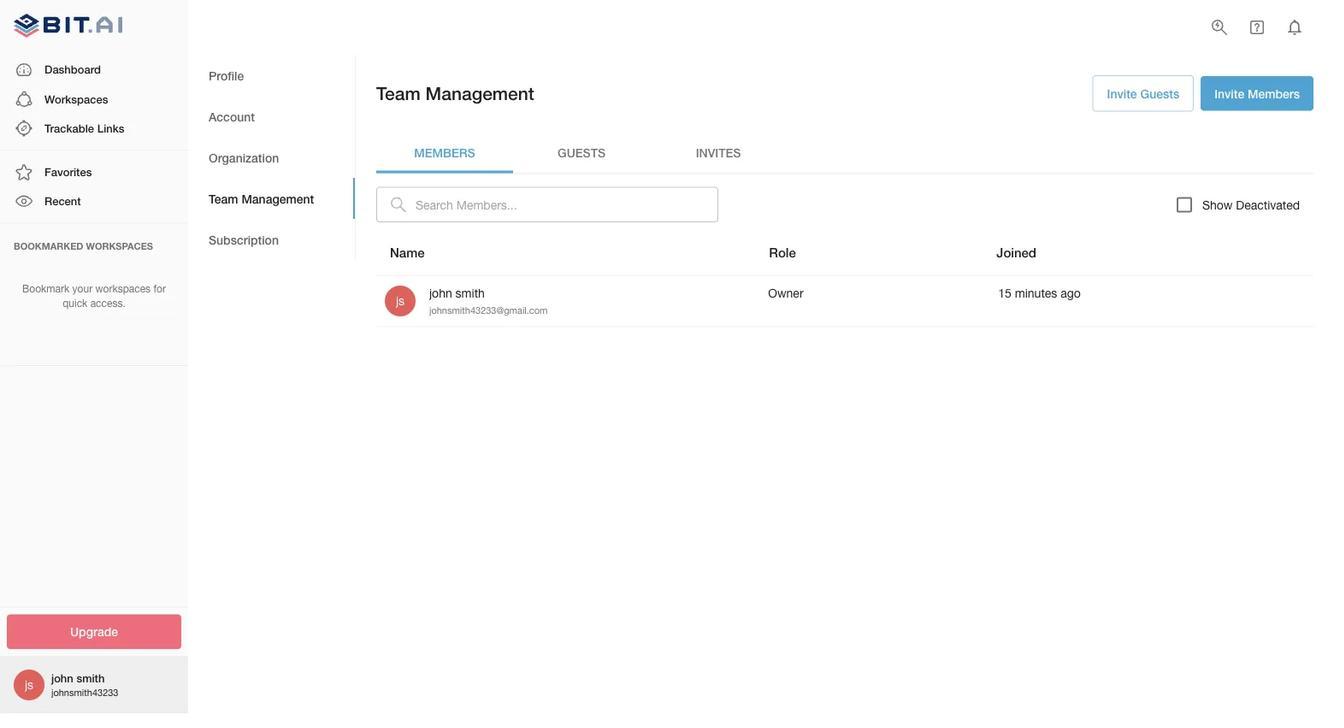 Task type: vqa. For each thing, say whether or not it's contained in the screenshot.
COMPLETION
no



Task type: locate. For each thing, give the bounding box(es) containing it.
workspaces button
[[0, 85, 188, 114]]

show
[[1203, 198, 1233, 212]]

dashboard button
[[0, 55, 188, 85]]

0 vertical spatial management
[[426, 83, 535, 104]]

0 vertical spatial team
[[376, 83, 421, 104]]

team management link
[[188, 178, 355, 219]]

john inside john smith johnsmith43233
[[51, 672, 73, 685]]

1 horizontal spatial john
[[430, 286, 452, 300]]

workspaces
[[86, 241, 153, 252]]

invite guests button
[[1093, 75, 1195, 112]]

2 invite from the left
[[1215, 86, 1245, 101]]

members
[[1248, 86, 1301, 101]]

for
[[154, 283, 166, 295]]

account link
[[188, 96, 355, 137]]

1 horizontal spatial team management
[[376, 83, 535, 104]]

1 horizontal spatial tab list
[[376, 132, 1314, 173]]

1 vertical spatial js
[[25, 678, 33, 692]]

john smith johnsmith43233@gmail.com
[[430, 286, 548, 316]]

1 horizontal spatial js
[[396, 294, 405, 308]]

0 horizontal spatial management
[[242, 191, 314, 206]]

js down name
[[396, 294, 405, 308]]

invite left guests
[[1108, 86, 1138, 101]]

team up the subscription
[[209, 191, 238, 206]]

guests button
[[513, 132, 650, 173]]

smith inside john smith johnsmith43233
[[76, 672, 105, 685]]

management inside tab list
[[242, 191, 314, 206]]

smith up johnsmith43233
[[76, 672, 105, 685]]

john for john smith johnsmith43233
[[51, 672, 73, 685]]

john
[[430, 286, 452, 300], [51, 672, 73, 685]]

0 horizontal spatial team
[[209, 191, 238, 206]]

0 horizontal spatial team management
[[209, 191, 314, 206]]

1 vertical spatial team
[[209, 191, 238, 206]]

1 horizontal spatial invite
[[1215, 86, 1245, 101]]

1 vertical spatial john
[[51, 672, 73, 685]]

smith
[[456, 286, 485, 300], [76, 672, 105, 685]]

1 vertical spatial team management
[[209, 191, 314, 206]]

tab list
[[188, 55, 355, 260], [376, 132, 1314, 173]]

1 invite from the left
[[1108, 86, 1138, 101]]

0 vertical spatial smith
[[456, 286, 485, 300]]

smith up johnsmith43233@gmail.com
[[456, 286, 485, 300]]

js left john smith johnsmith43233 on the left bottom of page
[[25, 678, 33, 692]]

team management
[[376, 83, 535, 104], [209, 191, 314, 206]]

management
[[426, 83, 535, 104], [242, 191, 314, 206]]

management up subscription link
[[242, 191, 314, 206]]

recent button
[[0, 187, 188, 216]]

invite for invite members
[[1215, 86, 1245, 101]]

show deactivated
[[1203, 198, 1301, 212]]

0 vertical spatial john
[[430, 286, 452, 300]]

0 horizontal spatial john
[[51, 672, 73, 685]]

js
[[396, 294, 405, 308], [25, 678, 33, 692]]

0 vertical spatial team management
[[376, 83, 535, 104]]

management up members button
[[426, 83, 535, 104]]

team management up members button
[[376, 83, 535, 104]]

bookmark your workspaces for quick access.
[[22, 283, 166, 309]]

invite members
[[1215, 86, 1301, 101]]

Search Members... search field
[[416, 187, 719, 223]]

john up johnsmith43233
[[51, 672, 73, 685]]

team
[[376, 83, 421, 104], [209, 191, 238, 206]]

favorites button
[[0, 158, 188, 187]]

bookmark
[[22, 283, 70, 295]]

1 vertical spatial smith
[[76, 672, 105, 685]]

tab list containing members
[[376, 132, 1314, 173]]

0 horizontal spatial tab list
[[188, 55, 355, 260]]

dashboard
[[44, 63, 101, 76]]

owner
[[769, 286, 804, 300]]

invite guests
[[1108, 86, 1180, 101]]

smith inside john smith johnsmith43233@gmail.com
[[456, 286, 485, 300]]

invite left members
[[1215, 86, 1245, 101]]

john for john smith johnsmith43233@gmail.com
[[430, 286, 452, 300]]

john up johnsmith43233@gmail.com
[[430, 286, 452, 300]]

1 vertical spatial management
[[242, 191, 314, 206]]

team up members
[[376, 83, 421, 104]]

0 horizontal spatial invite
[[1108, 86, 1138, 101]]

1 horizontal spatial management
[[426, 83, 535, 104]]

smith for john smith johnsmith43233@gmail.com
[[456, 286, 485, 300]]

members
[[414, 146, 475, 160]]

links
[[97, 121, 124, 135]]

john inside john smith johnsmith43233@gmail.com
[[430, 286, 452, 300]]

0 horizontal spatial smith
[[76, 672, 105, 685]]

invite
[[1108, 86, 1138, 101], [1215, 86, 1245, 101]]

team management up subscription link
[[209, 191, 314, 206]]

members button
[[376, 132, 513, 173]]

recent
[[44, 195, 81, 208]]

1 horizontal spatial smith
[[456, 286, 485, 300]]

deactivated
[[1237, 198, 1301, 212]]



Task type: describe. For each thing, give the bounding box(es) containing it.
workspaces
[[44, 92, 108, 105]]

subscription
[[209, 233, 279, 247]]

guests
[[1141, 86, 1180, 101]]

ago
[[1061, 286, 1081, 300]]

guests
[[558, 146, 606, 160]]

team inside tab list
[[209, 191, 238, 206]]

tab list containing profile
[[188, 55, 355, 260]]

access.
[[90, 297, 126, 309]]

bookmarked
[[14, 241, 83, 252]]

favorites
[[44, 165, 92, 179]]

minutes
[[1015, 286, 1058, 300]]

team management inside team management link
[[209, 191, 314, 206]]

invite for invite guests
[[1108, 86, 1138, 101]]

your
[[72, 283, 93, 295]]

workspaces
[[95, 283, 151, 295]]

organization link
[[188, 137, 355, 178]]

bookmarked workspaces
[[14, 241, 153, 252]]

upgrade
[[70, 625, 118, 639]]

name
[[390, 245, 425, 260]]

smith for john smith johnsmith43233
[[76, 672, 105, 685]]

15
[[999, 286, 1012, 300]]

15 minutes ago
[[999, 286, 1081, 300]]

1 horizontal spatial team
[[376, 83, 421, 104]]

johnsmith43233@gmail.com
[[430, 305, 548, 316]]

trackable
[[44, 121, 94, 135]]

0 horizontal spatial js
[[25, 678, 33, 692]]

trackable links button
[[0, 114, 188, 143]]

quick
[[63, 297, 88, 309]]

upgrade button
[[7, 615, 181, 649]]

joined
[[997, 245, 1037, 260]]

invites button
[[650, 132, 787, 173]]

profile
[[209, 68, 244, 82]]

0 vertical spatial js
[[396, 294, 405, 308]]

organization
[[209, 150, 279, 165]]

account
[[209, 109, 255, 123]]

profile link
[[188, 55, 355, 96]]

john smith johnsmith43233
[[51, 672, 118, 699]]

subscription link
[[188, 219, 355, 260]]

johnsmith43233
[[51, 687, 118, 699]]

invite members button
[[1201, 76, 1314, 111]]

trackable links
[[44, 121, 124, 135]]

role
[[770, 245, 796, 260]]

invites
[[696, 146, 741, 160]]



